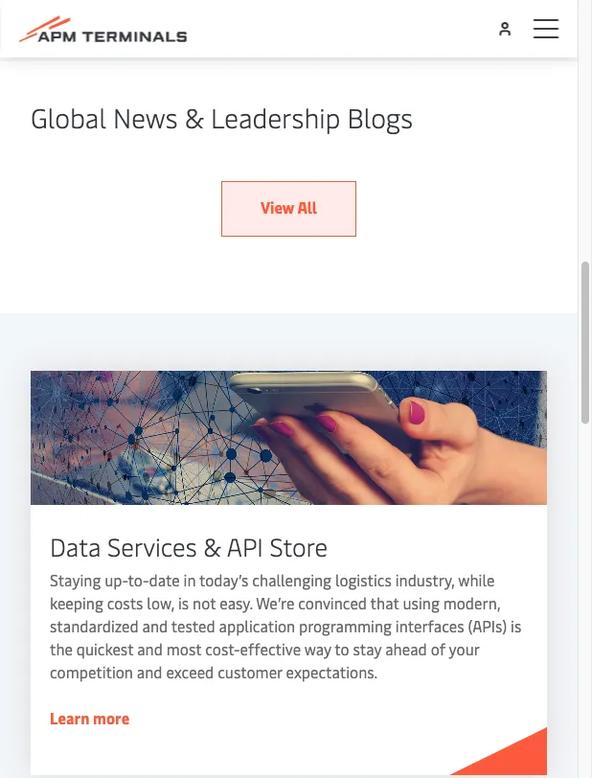 Task type: describe. For each thing, give the bounding box(es) containing it.
0 vertical spatial and
[[142, 616, 168, 636]]

stay
[[353, 639, 382, 659]]

your
[[449, 639, 479, 659]]

application
[[219, 616, 295, 636]]

store
[[270, 530, 328, 563]]

low,
[[147, 593, 174, 613]]

view all link
[[221, 182, 356, 237]]

to-
[[128, 570, 149, 590]]

exceed
[[166, 662, 214, 682]]

1 vertical spatial is
[[511, 616, 521, 636]]

most
[[167, 639, 202, 659]]

modern,
[[443, 593, 500, 613]]

0 vertical spatial is
[[178, 593, 189, 613]]

logistics
[[335, 570, 392, 590]]

convinced
[[298, 593, 367, 613]]

we're
[[256, 593, 295, 613]]

of
[[431, 639, 446, 659]]

expectations.
[[286, 662, 378, 682]]

while
[[458, 570, 495, 590]]

today's
[[199, 570, 249, 590]]

data
[[50, 530, 101, 563]]

view all
[[261, 197, 317, 218]]

the
[[50, 639, 73, 659]]

customer
[[218, 662, 282, 682]]

quickest
[[77, 639, 133, 659]]

2 vertical spatial and
[[137, 662, 162, 682]]

using
[[403, 593, 440, 613]]

learn more
[[50, 708, 130, 728]]

global news & leadership blogs
[[31, 99, 413, 136]]

easy.
[[220, 593, 253, 613]]

api
[[227, 530, 263, 563]]

not
[[193, 593, 216, 613]]

blogs
[[347, 99, 413, 136]]

that
[[370, 593, 399, 613]]

(apis)
[[468, 616, 507, 636]]

ahead
[[385, 639, 427, 659]]



Task type: locate. For each thing, give the bounding box(es) containing it.
tested
[[171, 616, 215, 636]]

data services & api store staying up-to-date in today's challenging logistics industry, while keeping costs low, is not easy. we're convinced that using modern, standardized and tested application programming interfaces (apis) is the quickest and most cost-effective way to stay ahead of your competition and exceed customer expectations.
[[50, 530, 521, 682]]

apm terminals api - data transfer image
[[31, 371, 547, 505]]

to
[[335, 639, 349, 659]]

& for api
[[203, 530, 221, 563]]

effective
[[240, 639, 301, 659]]

and
[[142, 616, 168, 636], [137, 639, 163, 659], [137, 662, 162, 682]]

0 horizontal spatial is
[[178, 593, 189, 613]]

more
[[93, 708, 130, 728]]

is
[[178, 593, 189, 613], [511, 616, 521, 636]]

interfaces
[[396, 616, 464, 636]]

programming
[[299, 616, 392, 636]]

all
[[297, 197, 317, 218]]

& for leadership
[[185, 99, 204, 136]]

industry,
[[395, 570, 455, 590]]

global
[[31, 99, 106, 136]]

1 horizontal spatial is
[[511, 616, 521, 636]]

staying
[[50, 570, 101, 590]]

and left most
[[137, 639, 163, 659]]

challenging
[[252, 570, 332, 590]]

keeping
[[50, 593, 103, 613]]

and down low,
[[142, 616, 168, 636]]

1 vertical spatial and
[[137, 639, 163, 659]]

in
[[184, 570, 196, 590]]

costs
[[107, 593, 143, 613]]

news
[[113, 99, 178, 136]]

0 vertical spatial &
[[185, 99, 204, 136]]

learn
[[50, 708, 90, 728]]

and left exceed
[[137, 662, 162, 682]]

& left the api
[[203, 530, 221, 563]]

&
[[185, 99, 204, 136], [203, 530, 221, 563]]

is right the (apis)
[[511, 616, 521, 636]]

& inside data services & api store staying up-to-date in today's challenging logistics industry, while keeping costs low, is not easy. we're convinced that using modern, standardized and tested application programming interfaces (apis) is the quickest and most cost-effective way to stay ahead of your competition and exceed customer expectations.
[[203, 530, 221, 563]]

& right news
[[185, 99, 204, 136]]

way
[[305, 639, 331, 659]]

services
[[107, 530, 197, 563]]

view
[[261, 197, 294, 218]]

competition
[[50, 662, 133, 682]]

date
[[149, 570, 180, 590]]

cost-
[[205, 639, 240, 659]]

is left not
[[178, 593, 189, 613]]

leadership
[[211, 99, 340, 136]]

up-
[[105, 570, 128, 590]]

standardized
[[50, 616, 139, 636]]

1 vertical spatial &
[[203, 530, 221, 563]]



Task type: vqa. For each thing, say whether or not it's contained in the screenshot.
EXPECTATIONS.
yes



